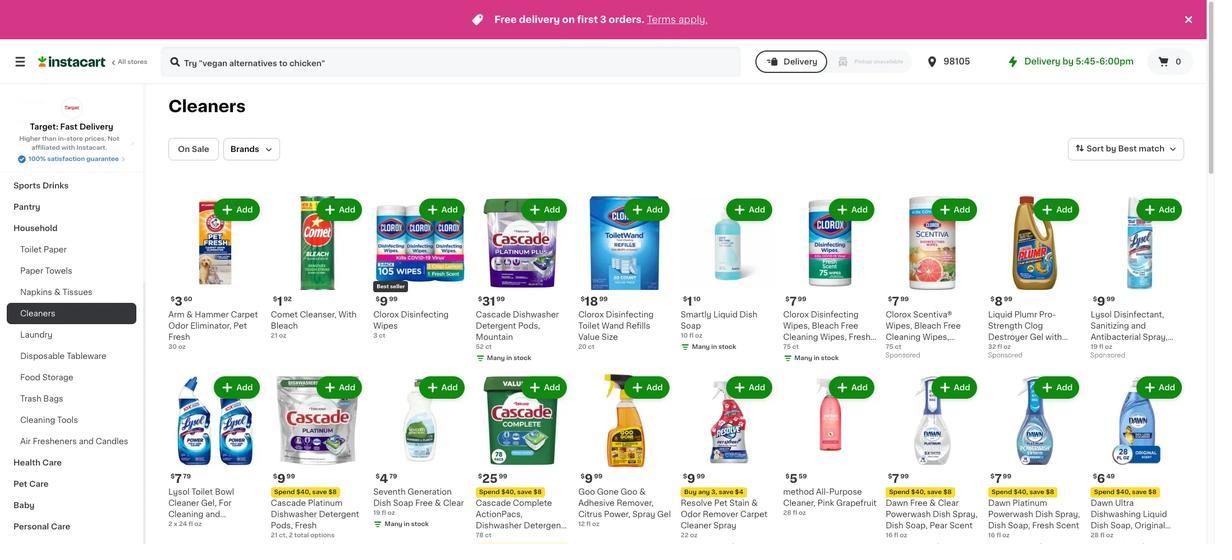 Task type: describe. For each thing, give the bounding box(es) containing it.
6
[[1098, 474, 1106, 485]]

Search field
[[162, 47, 740, 76]]

3,
[[712, 490, 718, 496]]

on
[[178, 145, 190, 153]]

any
[[699, 490, 710, 496]]

cleaner inside lysol toilet bowl cleaner gel, for cleaning and disinfecting, stain removal
[[168, 500, 199, 508]]

pet inside 'arm & hammer carpet odor eliminator, pet fresh 30 oz'
[[234, 322, 247, 330]]

refills
[[626, 322, 651, 330]]

99 down best seller
[[389, 296, 398, 302]]

7 for grapefruit
[[893, 296, 900, 308]]

add for lysol toilet bowl cleaner gel, for cleaning and disinfecting, stain removal
[[237, 384, 253, 392]]

1 horizontal spatial 19
[[1091, 344, 1098, 350]]

99 inside $ 8 99
[[1005, 296, 1013, 302]]

dish inside seventh generation dish soap free & clear 19 fl oz
[[374, 500, 391, 508]]

crisp
[[1091, 345, 1112, 352]]

99 up any
[[697, 474, 706, 480]]

fresh for dawn platinum powerwash dish spray, dish soap, fresh scent 16 fl oz
[[1033, 522, 1055, 530]]

food storage
[[20, 374, 73, 382]]

liquid plumr pro- strength clog destroyer gel with pipeguard, liquid drain cleaner
[[989, 311, 1082, 364]]

$40, for cascade complete actionpacs, dishwasher detergent pods, fresh, 78 count
[[502, 490, 516, 496]]

many in stock for 7
[[795, 355, 839, 361]]

99 up cascade platinum dishwasher detergent pods, fresh 21 ct, 2 total options
[[287, 474, 295, 480]]

9 for clorox disinfecting wipes
[[380, 296, 388, 308]]

$ 8 99
[[991, 296, 1013, 308]]

x
[[174, 522, 178, 528]]

product group containing 4
[[374, 374, 467, 532]]

16 inside dawn free & clear powerwash dish spray, dish soap, pear scent 16 fl oz
[[886, 533, 893, 539]]

clorox disinfecting wipes, bleach free cleaning wipes, fresh scent
[[784, 311, 871, 352]]

toilet inside clorox disinfecting toilet wand refills value size 20 ct
[[579, 322, 600, 330]]

delivery
[[519, 15, 560, 24]]

pink
[[818, 500, 835, 508]]

service type group
[[756, 51, 913, 73]]

cheese link
[[7, 90, 136, 111]]

100% satisfaction guarantee
[[29, 156, 119, 162]]

99 up clorox scentiva® wipes, bleach free cleaning wipes, tahitian grapefruit splash
[[901, 296, 910, 302]]

52
[[476, 344, 484, 350]]

21 inside comet cleanser, with bleach 21 oz
[[271, 333, 278, 339]]

$ inside $ 31 99
[[478, 296, 483, 302]]

coffee & tea link
[[7, 154, 136, 175]]

add button for dawn platinum powerwash dish spray, dish soap, fresh scent
[[1036, 378, 1079, 398]]

add button for clorox disinfecting wipes, bleach free cleaning wipes, fresh scent
[[831, 200, 874, 220]]

best for best match
[[1119, 145, 1138, 153]]

0 button
[[1148, 48, 1194, 75]]

juice link
[[7, 111, 136, 133]]

tissues
[[63, 289, 92, 297]]

20
[[579, 344, 587, 350]]

ct inside cascade dishwasher detergent pods, mountain 52 ct
[[486, 344, 492, 350]]

add for dawn ultra dishwashing liquid dish soap, original scent
[[1160, 384, 1176, 392]]

0
[[1176, 58, 1182, 66]]

add for goo gone goo & adhesive remover, citrus power, spray gel
[[647, 384, 663, 392]]

towels
[[45, 267, 72, 275]]

soap for 1
[[681, 322, 701, 330]]

3 inside the limited time offer "region"
[[601, 15, 607, 24]]

pods, inside the cascade complete actionpacs, dishwasher detergent pods, fresh, 78 count
[[476, 534, 498, 542]]

pantry
[[13, 203, 40, 211]]

clorox scentiva® wipes, bleach free cleaning wipes, tahitian grapefruit splash
[[886, 311, 962, 364]]

pet care link
[[7, 474, 136, 495]]

cleaner inside liquid plumr pro- strength clog destroyer gel with pipeguard, liquid drain cleaner
[[989, 356, 1020, 364]]

31
[[483, 296, 496, 308]]

bleach for disinfecting
[[812, 322, 840, 330]]

free inside the limited time offer "region"
[[495, 15, 517, 24]]

target: fast delivery logo image
[[61, 98, 82, 119]]

$ 9 99 for spend $40, save $8
[[273, 474, 295, 485]]

0 horizontal spatial paper
[[20, 267, 43, 275]]

all
[[118, 59, 126, 65]]

$ 7 99 up dawn free & clear powerwash dish spray, dish soap, pear scent 16 fl oz
[[889, 474, 910, 485]]

clear inside dawn free & clear powerwash dish spray, dish soap, pear scent 16 fl oz
[[939, 500, 959, 508]]

seventh
[[374, 489, 406, 497]]

$ inside the $ 4 79
[[376, 474, 380, 480]]

disinfecting inside clorox disinfecting wipes, bleach free cleaning wipes, fresh scent
[[811, 311, 859, 319]]

count
[[538, 534, 562, 542]]

9 for lysol disinfectant, sanitizing and antibacterial spray, crisp linen
[[1098, 296, 1106, 308]]

product group containing 31
[[476, 197, 570, 365]]

cleaning inside clorox disinfecting wipes, bleach free cleaning wipes, fresh scent
[[784, 333, 819, 341]]

than
[[42, 136, 57, 142]]

oz inside smartly liquid dish soap 10 fl oz
[[696, 333, 703, 339]]

cleaning inside clorox scentiva® wipes, bleach free cleaning wipes, tahitian grapefruit splash
[[886, 333, 921, 341]]

7 up dawn free & clear powerwash dish spray, dish soap, pear scent 16 fl oz
[[893, 474, 900, 485]]

detergent inside the cascade complete actionpacs, dishwasher detergent pods, fresh, 78 count
[[524, 522, 565, 530]]

dish inside dawn ultra dishwashing liquid dish soap, original scent
[[1091, 522, 1109, 530]]

stock for 1
[[719, 344, 737, 350]]

oz inside 'arm & hammer carpet odor eliminator, pet fresh 30 oz'
[[178, 344, 186, 350]]

oz inside comet cleanser, with bleach 21 oz
[[279, 333, 287, 339]]

all stores link
[[38, 46, 148, 78]]

$8 for cascade platinum dishwasher detergent pods, fresh
[[329, 490, 337, 496]]

sponsored badge image for 9
[[1091, 353, 1125, 359]]

stock for 31
[[514, 355, 532, 361]]

fl inside "dawn platinum powerwash dish spray, dish soap, fresh scent 16 fl oz"
[[997, 533, 1002, 539]]

$ 9 99 for clorox disinfecting wipes
[[376, 296, 398, 308]]

7 for scent
[[790, 296, 797, 308]]

options
[[311, 533, 335, 539]]

$ inside $ 7 79
[[171, 474, 175, 480]]

79 for 4
[[389, 474, 397, 480]]

19 fl oz
[[1091, 344, 1113, 350]]

care for personal care
[[51, 523, 70, 531]]

delivery by 5:45-6:00pm
[[1025, 57, 1134, 66]]

$ inside $ 8 99
[[991, 296, 995, 302]]

99 up sanitizing
[[1107, 296, 1116, 302]]

spend $40, save $8 for dawn platinum powerwash dish spray, dish soap, fresh scent
[[992, 490, 1055, 496]]

strength
[[989, 322, 1023, 330]]

and inside air fresheners and candles link
[[79, 438, 94, 446]]

28 fl oz
[[1091, 533, 1114, 539]]

free inside dawn free & clear powerwash dish spray, dish soap, pear scent 16 fl oz
[[911, 500, 928, 508]]

99 up dawn free & clear powerwash dish spray, dish soap, pear scent 16 fl oz
[[901, 474, 910, 480]]

spend for cascade complete actionpacs, dishwasher detergent pods, fresh, 78 count
[[480, 490, 500, 496]]

save for dawn free & clear powerwash dish spray, dish soap, pear scent
[[928, 490, 943, 496]]

$ 25 99
[[478, 474, 508, 485]]

complete
[[513, 500, 552, 508]]

grapefruit inside clorox scentiva® wipes, bleach free cleaning wipes, tahitian grapefruit splash
[[919, 345, 959, 352]]

oz inside goo gone goo & adhesive remover, citrus power, spray gel 12 fl oz
[[593, 522, 600, 528]]

trash bags link
[[7, 389, 136, 410]]

& inside resolve pet stain & odor remover carpet cleaner spray 22 oz
[[752, 500, 758, 508]]

clorox disinfecting toilet wand refills value size 20 ct
[[579, 311, 654, 350]]

$ inside $ 6 49
[[1094, 474, 1098, 480]]

clorox for clorox disinfecting wipes 3 ct
[[374, 311, 399, 319]]

75 for clorox scentiva® wipes, bleach free cleaning wipes, tahitian grapefruit splash
[[886, 344, 894, 350]]

laundry
[[20, 331, 53, 339]]

fl inside smartly liquid dish soap 10 fl oz
[[690, 333, 694, 339]]

99 up gone
[[594, 474, 603, 480]]

stain inside lysol toilet bowl cleaner gel, for cleaning and disinfecting, stain removal
[[220, 522, 240, 530]]

save for cascade complete actionpacs, dishwasher detergent pods, fresh, 78 count
[[518, 490, 532, 496]]

pear
[[930, 522, 948, 530]]

3 inside product group
[[175, 296, 183, 308]]

in for 1
[[712, 344, 718, 350]]

Best match Sort by field
[[1069, 138, 1185, 161]]

free for clorox disinfecting wipes, bleach free cleaning wipes, fresh scent
[[841, 322, 859, 330]]

dishwasher inside the cascade complete actionpacs, dishwasher detergent pods, fresh, 78 count
[[476, 522, 522, 530]]

platinum for 9
[[308, 500, 343, 508]]

scent inside dawn ultra dishwashing liquid dish soap, original scent
[[1091, 534, 1115, 542]]

cleaning tools link
[[7, 410, 136, 431]]

gel inside liquid plumr pro- strength clog destroyer gel with pipeguard, liquid drain cleaner
[[1031, 333, 1044, 341]]

liquid inside dawn ultra dishwashing liquid dish soap, original scent
[[1144, 511, 1168, 519]]

soap, inside dawn ultra dishwashing liquid dish soap, original scent
[[1111, 522, 1133, 530]]

3 inside clorox disinfecting wipes 3 ct
[[374, 333, 378, 339]]

19 inside seventh generation dish soap free & clear 19 fl oz
[[374, 511, 381, 517]]

$40, for dawn platinum powerwash dish spray, dish soap, fresh scent
[[1014, 490, 1029, 496]]

78 ct
[[476, 533, 492, 539]]

detergent inside cascade dishwasher detergent pods, mountain 52 ct
[[476, 322, 517, 330]]

$ inside $ 3 60
[[171, 296, 175, 302]]

add button for clorox disinfecting wipes
[[420, 200, 464, 220]]

stock for 4
[[411, 522, 429, 528]]

spend $40, save $8 for dawn ultra dishwashing liquid dish soap, original scent
[[1095, 490, 1157, 496]]

add for arm & hammer carpet odor eliminator, pet fresh
[[237, 206, 253, 214]]

spray, inside dawn free & clear powerwash dish spray, dish soap, pear scent 16 fl oz
[[953, 511, 978, 519]]

clear inside seventh generation dish soap free & clear 19 fl oz
[[443, 500, 464, 508]]

adhesive
[[579, 500, 615, 508]]

terms
[[647, 15, 676, 24]]

add button for comet cleanser, with bleach
[[318, 200, 361, 220]]

99 inside $ 25 99
[[499, 474, 508, 480]]

add button for cascade dishwasher detergent pods, mountain
[[523, 200, 566, 220]]

remover
[[703, 511, 739, 519]]

add button for clorox disinfecting toilet wand refills value size
[[626, 200, 669, 220]]

clorox for clorox scentiva® wipes, bleach free cleaning wipes, tahitian grapefruit splash
[[886, 311, 912, 319]]

liquid up 'strength'
[[989, 311, 1013, 319]]

bleach for scentiva®
[[915, 322, 942, 330]]

candles
[[96, 438, 128, 446]]

dawn inside dawn ultra dishwashing liquid dish soap, original scent
[[1091, 500, 1114, 508]]

apply.
[[679, 15, 708, 24]]

dishwasher inside cascade dishwasher detergent pods, mountain 52 ct
[[513, 311, 559, 319]]

oz inside "dawn platinum powerwash dish spray, dish soap, fresh scent 16 fl oz"
[[1003, 533, 1010, 539]]

with for affiliated
[[61, 145, 75, 151]]

in-
[[58, 136, 67, 142]]

instacart logo image
[[38, 55, 106, 69]]

in for 4
[[404, 522, 410, 528]]

soap, inside dawn free & clear powerwash dish spray, dish soap, pear scent 16 fl oz
[[906, 522, 928, 530]]

method all-purpose cleaner, pink grapefruit 28 fl oz
[[784, 489, 877, 517]]

$ 18 99
[[581, 296, 608, 308]]

target: fast delivery link
[[30, 98, 113, 133]]

pro-
[[1040, 311, 1057, 319]]

pipeguard,
[[989, 345, 1033, 352]]

guarantee
[[86, 156, 119, 162]]

$8 for dawn ultra dishwashing liquid dish soap, original scent
[[1149, 490, 1157, 496]]

bowl
[[215, 489, 234, 497]]

add for clorox disinfecting toilet wand refills value size
[[647, 206, 663, 214]]

98105
[[944, 57, 971, 66]]

product group containing 8
[[989, 197, 1082, 364]]

higher than in-store prices. not affiliated with instacart.
[[19, 136, 119, 151]]

clorox for clorox disinfecting wipes, bleach free cleaning wipes, fresh scent
[[784, 311, 809, 319]]

pods, inside cascade dishwasher detergent pods, mountain 52 ct
[[519, 322, 541, 330]]

9 for goo gone goo & adhesive remover, citrus power, spray gel
[[585, 474, 593, 485]]

10 inside smartly liquid dish soap 10 fl oz
[[681, 333, 688, 339]]

by for sort
[[1107, 145, 1117, 153]]

add button for resolve pet stain & odor remover carpet cleaner spray
[[728, 378, 771, 398]]

liquid left drain
[[1035, 345, 1059, 352]]

gel inside goo gone goo & adhesive remover, citrus power, spray gel 12 fl oz
[[658, 511, 671, 519]]

spray for remover
[[714, 522, 737, 530]]

oz inside dawn free & clear powerwash dish spray, dish soap, pear scent 16 fl oz
[[900, 533, 908, 539]]

delivery for delivery by 5:45-6:00pm
[[1025, 57, 1061, 66]]

buy
[[685, 490, 697, 496]]

& inside 'arm & hammer carpet odor eliminator, pet fresh 30 oz'
[[187, 311, 193, 319]]

antibacterial
[[1091, 333, 1142, 341]]

best for best seller
[[377, 284, 389, 289]]

dish inside smartly liquid dish soap 10 fl oz
[[740, 311, 758, 319]]

disinfecting,
[[168, 522, 218, 530]]

stores
[[127, 59, 148, 65]]

soap, inside "dawn platinum powerwash dish spray, dish soap, fresh scent 16 fl oz"
[[1009, 522, 1031, 530]]

hammer
[[195, 311, 229, 319]]

0 horizontal spatial cleaners
[[20, 310, 55, 318]]

on sale button
[[168, 138, 219, 161]]

orders.
[[609, 15, 645, 24]]

sponsored badge image for 8
[[989, 353, 1023, 359]]

coffee & tea
[[13, 161, 66, 168]]

baby
[[13, 502, 34, 510]]

liquid inside smartly liquid dish soap 10 fl oz
[[714, 311, 738, 319]]

& inside seventh generation dish soap free & clear 19 fl oz
[[435, 500, 441, 508]]

99 inside $ 31 99
[[497, 296, 505, 302]]

lysol disinfectant, sanitizing and antibacterial spray, crisp linen
[[1091, 311, 1169, 352]]

scentiva®
[[914, 311, 953, 319]]

clorox for clorox disinfecting toilet wand refills value size 20 ct
[[579, 311, 604, 319]]

napkins & tissues
[[20, 289, 92, 297]]

24
[[179, 522, 187, 528]]

$ inside $ 18 99
[[581, 296, 585, 302]]

comet
[[271, 311, 298, 319]]

grapefruit inside method all-purpose cleaner, pink grapefruit 28 fl oz
[[837, 500, 877, 508]]

1 goo from the left
[[579, 489, 595, 497]]

save for dawn platinum powerwash dish spray, dish soap, fresh scent
[[1030, 490, 1045, 496]]

scent inside dawn free & clear powerwash dish spray, dish soap, pear scent 16 fl oz
[[950, 522, 973, 530]]

add button for dawn ultra dishwashing liquid dish soap, original scent
[[1138, 378, 1182, 398]]

personal care link
[[7, 517, 136, 538]]

& inside goo gone goo & adhesive remover, citrus power, spray gel 12 fl oz
[[640, 489, 646, 497]]

water
[[45, 139, 69, 147]]

carpet inside 'arm & hammer carpet odor eliminator, pet fresh 30 oz'
[[231, 311, 258, 319]]

75 ct for clorox scentiva® wipes, bleach free cleaning wipes, tahitian grapefruit splash
[[886, 344, 902, 350]]

by for delivery
[[1063, 57, 1074, 66]]

seller
[[390, 284, 405, 289]]

$ inside $ 1 10
[[684, 296, 688, 302]]

add for smartly liquid dish soap
[[749, 206, 766, 214]]

arm & hammer carpet odor eliminator, pet fresh 30 oz
[[168, 311, 258, 350]]

$ inside $ 25 99
[[478, 474, 483, 480]]

paper towels
[[20, 267, 72, 275]]

$ 6 49
[[1094, 474, 1116, 485]]

baby link
[[7, 495, 136, 517]]

$ 7 99 up "dawn platinum powerwash dish spray, dish soap, fresh scent 16 fl oz"
[[991, 474, 1012, 485]]

purpose
[[830, 489, 863, 497]]

brands button
[[223, 138, 280, 161]]

destroyer
[[989, 333, 1029, 341]]

remover,
[[617, 500, 654, 508]]

$ 7 99 up clorox scentiva® wipes, bleach free cleaning wipes, tahitian grapefruit splash
[[889, 296, 910, 308]]

99 inside $ 18 99
[[600, 296, 608, 302]]

$ 31 99
[[478, 296, 505, 308]]

1 vertical spatial 28
[[1091, 533, 1100, 539]]

add button for cascade platinum dishwasher detergent pods, fresh
[[318, 378, 361, 398]]



Task type: vqa. For each thing, say whether or not it's contained in the screenshot.
$ 0 74
no



Task type: locate. For each thing, give the bounding box(es) containing it.
powerwash inside dawn free & clear powerwash dish spray, dish soap, pear scent 16 fl oz
[[886, 511, 931, 519]]

2 horizontal spatial spray,
[[1144, 333, 1169, 341]]

clorox inside clorox scentiva® wipes, bleach free cleaning wipes, tahitian grapefruit splash
[[886, 311, 912, 319]]

disinfecting for 18
[[606, 311, 654, 319]]

many in stock for 31
[[487, 355, 532, 361]]

oz inside seventh generation dish soap free & clear 19 fl oz
[[388, 511, 395, 517]]

cascade for 31
[[476, 311, 511, 319]]

spend $40, save $8 up "dawn platinum powerwash dish spray, dish soap, fresh scent 16 fl oz"
[[992, 490, 1055, 496]]

1 75 from the left
[[784, 344, 791, 350]]

0 vertical spatial 3
[[601, 15, 607, 24]]

clorox inside clorox disinfecting wipes 3 ct
[[374, 311, 399, 319]]

instacart.
[[77, 145, 107, 151]]

28 inside method all-purpose cleaner, pink grapefruit 28 fl oz
[[784, 511, 792, 517]]

and inside lysol disinfectant, sanitizing and antibacterial spray, crisp linen
[[1132, 322, 1147, 330]]

cleaner inside resolve pet stain & odor remover carpet cleaner spray 22 oz
[[681, 522, 712, 530]]

stain
[[730, 500, 750, 508], [220, 522, 240, 530]]

9 up cascade platinum dishwasher detergent pods, fresh 21 ct, 2 total options
[[277, 474, 286, 485]]

1 horizontal spatial by
[[1107, 145, 1117, 153]]

add
[[237, 206, 253, 214], [339, 206, 356, 214], [442, 206, 458, 214], [544, 206, 561, 214], [647, 206, 663, 214], [749, 206, 766, 214], [852, 206, 868, 214], [955, 206, 971, 214], [1057, 206, 1073, 214], [1160, 206, 1176, 214], [237, 384, 253, 392], [339, 384, 356, 392], [442, 384, 458, 392], [544, 384, 561, 392], [647, 384, 663, 392], [749, 384, 766, 392], [852, 384, 868, 392], [955, 384, 971, 392], [1057, 384, 1073, 392], [1160, 384, 1176, 392]]

2 horizontal spatial toilet
[[579, 322, 600, 330]]

$40, for cascade platinum dishwasher detergent pods, fresh
[[296, 490, 311, 496]]

spend for dawn platinum powerwash dish spray, dish soap, fresh scent
[[992, 490, 1013, 496]]

dawn for dawn free & clear powerwash dish spray, dish soap, pear scent
[[886, 500, 909, 508]]

smartly liquid dish soap 10 fl oz
[[681, 311, 758, 339]]

1 horizontal spatial powerwash
[[989, 511, 1034, 519]]

add for cascade platinum dishwasher detergent pods, fresh
[[339, 384, 356, 392]]

paper towels link
[[7, 261, 136, 282]]

with inside higher than in-store prices. not affiliated with instacart.
[[61, 145, 75, 151]]

2 clear from the left
[[939, 500, 959, 508]]

spend for cascade platinum dishwasher detergent pods, fresh
[[274, 490, 295, 496]]

3 spend $40, save $8 from the left
[[992, 490, 1055, 496]]

personal
[[13, 523, 49, 531]]

sponsored badge image for 7
[[886, 353, 920, 359]]

99 right 31
[[497, 296, 505, 302]]

spend
[[274, 490, 295, 496], [480, 490, 500, 496], [992, 490, 1013, 496], [890, 490, 910, 496], [1095, 490, 1115, 496]]

2 vertical spatial toilet
[[192, 489, 213, 497]]

$40, up cascade platinum dishwasher detergent pods, fresh 21 ct, 2 total options
[[296, 490, 311, 496]]

spend $40, save $8 down $ 25 99
[[480, 490, 542, 496]]

1 horizontal spatial spray
[[714, 522, 737, 530]]

oz inside resolve pet stain & odor remover carpet cleaner spray 22 oz
[[691, 533, 698, 539]]

air
[[20, 438, 31, 446]]

add button for lysol toilet bowl cleaner gel, for cleaning and disinfecting, stain removal
[[215, 378, 259, 398]]

& inside dawn free & clear powerwash dish spray, dish soap, pear scent 16 fl oz
[[930, 500, 937, 508]]

0 vertical spatial 2
[[168, 522, 172, 528]]

higher
[[19, 136, 41, 142]]

4 $40, from the left
[[912, 490, 926, 496]]

3 soap, from the left
[[1111, 522, 1133, 530]]

1 horizontal spatial detergent
[[476, 322, 517, 330]]

1 horizontal spatial 79
[[389, 474, 397, 480]]

with inside liquid plumr pro- strength clog destroyer gel with pipeguard, liquid drain cleaner
[[1046, 333, 1063, 341]]

sanitizing
[[1091, 322, 1130, 330]]

paper up towels
[[44, 246, 67, 254]]

19 right drain
[[1091, 344, 1098, 350]]

cleaners up sale
[[168, 98, 246, 115]]

18
[[585, 296, 599, 308]]

1 vertical spatial pet
[[13, 481, 27, 489]]

0 vertical spatial stain
[[730, 500, 750, 508]]

odor down resolve
[[681, 511, 701, 519]]

2 horizontal spatial cleaner
[[989, 356, 1020, 364]]

1 horizontal spatial lysol
[[1091, 311, 1113, 319]]

2 bleach from the left
[[812, 322, 840, 330]]

scent inside clorox disinfecting wipes, bleach free cleaning wipes, fresh scent
[[784, 345, 807, 352]]

$ 9 99 down best seller
[[376, 296, 398, 308]]

3 spend from the left
[[992, 490, 1013, 496]]

79 up lysol toilet bowl cleaner gel, for cleaning and disinfecting, stain removal
[[183, 474, 191, 480]]

best left seller
[[377, 284, 389, 289]]

1 horizontal spatial goo
[[621, 489, 638, 497]]

10 inside $ 1 10
[[694, 296, 701, 302]]

lysol down $ 7 79
[[168, 489, 190, 497]]

1 vertical spatial 21
[[271, 533, 278, 539]]

5
[[790, 474, 798, 485]]

dawn inside dawn free & clear powerwash dish spray, dish soap, pear scent 16 fl oz
[[886, 500, 909, 508]]

4 clorox from the left
[[886, 311, 912, 319]]

0 horizontal spatial 3
[[175, 296, 183, 308]]

10 down smartly
[[681, 333, 688, 339]]

1 vertical spatial care
[[29, 481, 49, 489]]

4 spend $40, save $8 from the left
[[890, 490, 952, 496]]

spend for dawn free & clear powerwash dish spray, dish soap, pear scent
[[890, 490, 910, 496]]

bleach for cleanser,
[[271, 322, 298, 330]]

add button for dawn free & clear powerwash dish spray, dish soap, pear scent
[[933, 378, 977, 398]]

fl inside method all-purpose cleaner, pink grapefruit 28 fl oz
[[793, 511, 798, 517]]

$8
[[329, 490, 337, 496], [534, 490, 542, 496], [1047, 490, 1055, 496], [944, 490, 952, 496], [1149, 490, 1157, 496]]

1 horizontal spatial 75 ct
[[886, 344, 902, 350]]

lysol toilet bowl cleaner gel, for cleaning and disinfecting, stain removal
[[168, 489, 240, 542]]

10
[[694, 296, 701, 302], [681, 333, 688, 339]]

1 vertical spatial stain
[[220, 522, 240, 530]]

2 disinfecting from the left
[[401, 311, 449, 319]]

scent inside "dawn platinum powerwash dish spray, dish soap, fresh scent 16 fl oz"
[[1057, 522, 1080, 530]]

spray inside goo gone goo & adhesive remover, citrus power, spray gel 12 fl oz
[[633, 511, 656, 519]]

all-
[[817, 489, 830, 497]]

1 horizontal spatial toilet
[[192, 489, 213, 497]]

odor inside resolve pet stain & odor remover carpet cleaner spray 22 oz
[[681, 511, 701, 519]]

cleaner up 24
[[168, 500, 199, 508]]

0 horizontal spatial 10
[[681, 333, 688, 339]]

add button for goo gone goo & adhesive remover, citrus power, spray gel
[[626, 378, 669, 398]]

liquid up "original"
[[1144, 511, 1168, 519]]

1 vertical spatial dishwasher
[[271, 511, 317, 519]]

bleach inside clorox scentiva® wipes, bleach free cleaning wipes, tahitian grapefruit splash
[[915, 322, 942, 330]]

3 dawn from the left
[[1091, 500, 1114, 508]]

soap
[[681, 322, 701, 330], [393, 500, 414, 508]]

2 horizontal spatial delivery
[[1025, 57, 1061, 66]]

1 horizontal spatial cleaner
[[681, 522, 712, 530]]

4 spend from the left
[[890, 490, 910, 496]]

free inside clorox disinfecting wipes, bleach free cleaning wipes, fresh scent
[[841, 322, 859, 330]]

1 horizontal spatial with
[[1046, 333, 1063, 341]]

dawn ultra dishwashing liquid dish soap, original scent
[[1091, 500, 1168, 542]]

many down seventh
[[385, 522, 403, 528]]

add for seventh generation dish soap free & clear
[[442, 384, 458, 392]]

3 save from the left
[[719, 490, 734, 496]]

1 horizontal spatial 28
[[1091, 533, 1100, 539]]

9 for spend $40, save $8
[[277, 474, 286, 485]]

9 for buy any 3, save $4
[[688, 474, 696, 485]]

cleaning
[[784, 333, 819, 341], [886, 333, 921, 341], [20, 417, 55, 425], [168, 511, 203, 519]]

$ 9 99 up gone
[[581, 474, 603, 485]]

save up "dawn platinum powerwash dish spray, dish soap, fresh scent 16 fl oz"
[[1030, 490, 1045, 496]]

1 vertical spatial detergent
[[319, 511, 359, 519]]

clorox inside clorox disinfecting wipes, bleach free cleaning wipes, fresh scent
[[784, 311, 809, 319]]

0 vertical spatial care
[[42, 459, 62, 467]]

1 79 from the left
[[183, 474, 191, 480]]

sports drinks link
[[7, 175, 136, 197]]

2 horizontal spatial soap,
[[1111, 522, 1133, 530]]

0 vertical spatial 19
[[1091, 344, 1098, 350]]

detergent up count
[[524, 522, 565, 530]]

0 horizontal spatial clear
[[443, 500, 464, 508]]

cleaning tools
[[20, 417, 78, 425]]

&
[[36, 139, 43, 147], [43, 161, 50, 168], [54, 289, 61, 297], [187, 311, 193, 319], [640, 489, 646, 497], [752, 500, 758, 508], [435, 500, 441, 508], [930, 500, 937, 508]]

1 horizontal spatial 16
[[989, 533, 996, 539]]

2 16 from the left
[[886, 533, 893, 539]]

1 left the 92
[[277, 296, 283, 308]]

2 vertical spatial detergent
[[524, 522, 565, 530]]

in down seventh generation dish soap free & clear 19 fl oz
[[404, 522, 410, 528]]

1 horizontal spatial 1
[[688, 296, 693, 308]]

2 platinum from the left
[[1013, 500, 1048, 508]]

free for seventh generation dish soap free & clear 19 fl oz
[[416, 500, 433, 508]]

dishwasher inside cascade platinum dishwasher detergent pods, fresh 21 ct, 2 total options
[[271, 511, 317, 519]]

2 75 ct from the left
[[886, 344, 902, 350]]

sponsored badge image down 'crisp'
[[1091, 353, 1125, 359]]

28 down 'dishwashing' at the bottom right of the page
[[1091, 533, 1100, 539]]

many in stock for 1
[[692, 344, 737, 350]]

0 horizontal spatial dawn
[[886, 500, 909, 508]]

1 horizontal spatial 3
[[374, 333, 378, 339]]

prices.
[[85, 136, 106, 142]]

3 right the first
[[601, 15, 607, 24]]

spray inside resolve pet stain & odor remover carpet cleaner spray 22 oz
[[714, 522, 737, 530]]

0 horizontal spatial by
[[1063, 57, 1074, 66]]

add button for method all-purpose cleaner, pink grapefruit
[[831, 378, 874, 398]]

spend $40, save $8
[[274, 490, 337, 496], [480, 490, 542, 496], [992, 490, 1055, 496], [890, 490, 952, 496], [1095, 490, 1157, 496]]

odor down arm
[[168, 322, 189, 330]]

oz inside method all-purpose cleaner, pink grapefruit 28 fl oz
[[799, 511, 807, 517]]

0 horizontal spatial disinfecting
[[401, 311, 449, 319]]

1 save from the left
[[312, 490, 327, 496]]

spray down remover,
[[633, 511, 656, 519]]

spend $40, save $8 for cascade complete actionpacs, dishwasher detergent pods, fresh, 78 count
[[480, 490, 542, 496]]

goo up adhesive
[[579, 489, 595, 497]]

platinum inside cascade platinum dishwasher detergent pods, fresh 21 ct, 2 total options
[[308, 500, 343, 508]]

1 horizontal spatial odor
[[681, 511, 701, 519]]

7 up lysol toilet bowl cleaner gel, for cleaning and disinfecting, stain removal
[[175, 474, 182, 485]]

dishwasher up total
[[271, 511, 317, 519]]

fresh inside cascade platinum dishwasher detergent pods, fresh 21 ct, 2 total options
[[295, 522, 317, 530]]

$8 for dawn free & clear powerwash dish spray, dish soap, pear scent
[[944, 490, 952, 496]]

79 inside the $ 4 79
[[389, 474, 397, 480]]

3 sponsored badge image from the left
[[1091, 353, 1125, 359]]

3 disinfecting from the left
[[606, 311, 654, 319]]

0 horizontal spatial 75
[[784, 344, 791, 350]]

1 horizontal spatial soap,
[[1009, 522, 1031, 530]]

2 79 from the left
[[389, 474, 397, 480]]

1
[[277, 296, 283, 308], [688, 296, 693, 308]]

lysol inside lysol toilet bowl cleaner gel, for cleaning and disinfecting, stain removal
[[168, 489, 190, 497]]

$8 up "original"
[[1149, 490, 1157, 496]]

juice
[[13, 118, 36, 126]]

0 horizontal spatial delivery
[[80, 123, 113, 131]]

pet inside resolve pet stain & odor remover carpet cleaner spray 22 oz
[[715, 500, 728, 508]]

2 21 from the top
[[271, 533, 278, 539]]

spend down $ 6 49
[[1095, 490, 1115, 496]]

fl inside dawn free & clear powerwash dish spray, dish soap, pear scent 16 fl oz
[[895, 533, 899, 539]]

2 horizontal spatial pods,
[[519, 322, 541, 330]]

detergent up mountain
[[476, 322, 517, 330]]

scent
[[784, 345, 807, 352], [1057, 522, 1080, 530], [950, 522, 973, 530], [1091, 534, 1115, 542]]

4 save from the left
[[1030, 490, 1045, 496]]

1 vertical spatial paper
[[20, 267, 43, 275]]

5 save from the left
[[928, 490, 943, 496]]

best left match
[[1119, 145, 1138, 153]]

$40, for dawn free & clear powerwash dish spray, dish soap, pear scent
[[912, 490, 926, 496]]

7 up clorox disinfecting wipes, bleach free cleaning wipes, fresh scent
[[790, 296, 797, 308]]

78 inside the cascade complete actionpacs, dishwasher detergent pods, fresh, 78 count
[[526, 534, 536, 542]]

in for 31
[[507, 355, 512, 361]]

satisfaction
[[47, 156, 85, 162]]

2 dawn from the left
[[886, 500, 909, 508]]

original
[[1135, 522, 1166, 530]]

storage
[[42, 374, 73, 382]]

1 spend from the left
[[274, 490, 295, 496]]

0 horizontal spatial sponsored badge image
[[886, 353, 920, 359]]

7 up "dawn platinum powerwash dish spray, dish soap, fresh scent 16 fl oz"
[[995, 474, 1002, 485]]

product group
[[168, 197, 262, 352], [271, 197, 365, 341], [374, 197, 467, 341], [476, 197, 570, 365], [579, 197, 672, 352], [681, 197, 775, 354], [784, 197, 877, 365], [886, 197, 980, 364], [989, 197, 1082, 364], [1091, 197, 1185, 362], [168, 374, 262, 542], [271, 374, 365, 545], [374, 374, 467, 532], [476, 374, 570, 545], [579, 374, 672, 530], [681, 374, 775, 545], [784, 374, 877, 518], [886, 374, 980, 545], [989, 374, 1082, 545], [1091, 374, 1185, 545]]

by right sort
[[1107, 145, 1117, 153]]

cascade up actionpacs,
[[476, 500, 511, 508]]

2 horizontal spatial disinfecting
[[811, 311, 859, 319]]

$ 4 79
[[376, 474, 397, 485]]

$8 for cascade complete actionpacs, dishwasher detergent pods, fresh, 78 count
[[534, 490, 542, 496]]

1 horizontal spatial paper
[[44, 246, 67, 254]]

99 up "dawn platinum powerwash dish spray, dish soap, fresh scent 16 fl oz"
[[1004, 474, 1012, 480]]

tahitian
[[886, 345, 917, 352]]

0 horizontal spatial grapefruit
[[837, 500, 877, 508]]

spray, inside lysol disinfectant, sanitizing and antibacterial spray, crisp linen
[[1144, 333, 1169, 341]]

30
[[168, 344, 177, 350]]

free delivery on first 3 orders. terms apply.
[[495, 15, 708, 24]]

2 spend from the left
[[480, 490, 500, 496]]

cascade inside cascade platinum dishwasher detergent pods, fresh 21 ct, 2 total options
[[271, 500, 306, 508]]

2 horizontal spatial dawn
[[1091, 500, 1114, 508]]

spray down remover
[[714, 522, 737, 530]]

paper
[[44, 246, 67, 254], [20, 267, 43, 275]]

0 vertical spatial dishwasher
[[513, 311, 559, 319]]

99 right 18
[[600, 296, 608, 302]]

lysol inside lysol disinfectant, sanitizing and antibacterial spray, crisp linen
[[1091, 311, 1113, 319]]

add for resolve pet stain & odor remover carpet cleaner spray
[[749, 384, 766, 392]]

household link
[[7, 218, 136, 239]]

delivery inside button
[[784, 58, 818, 66]]

1 vertical spatial carpet
[[741, 511, 768, 519]]

disinfectant,
[[1115, 311, 1165, 319]]

$ 3 60
[[171, 296, 192, 308]]

cleaners up laundry
[[20, 310, 55, 318]]

laundry link
[[7, 325, 136, 346]]

liquid right smartly
[[714, 311, 738, 319]]

2 clorox from the left
[[374, 311, 399, 319]]

2 goo from the left
[[621, 489, 638, 497]]

sports drinks
[[13, 182, 69, 190]]

spend $40, save $8 up dawn free & clear powerwash dish spray, dish soap, pear scent 16 fl oz
[[890, 490, 952, 496]]

1 vertical spatial spray
[[714, 522, 737, 530]]

3 left 60
[[175, 296, 183, 308]]

ct
[[379, 333, 386, 339], [486, 344, 492, 350], [793, 344, 799, 350], [588, 344, 595, 350], [895, 344, 902, 350], [485, 533, 492, 539]]

ultra
[[1116, 500, 1135, 508]]

many down clorox disinfecting wipes, bleach free cleaning wipes, fresh scent
[[795, 355, 813, 361]]

9 up sanitizing
[[1098, 296, 1106, 308]]

goo gone goo & adhesive remover, citrus power, spray gel 12 fl oz
[[579, 489, 671, 528]]

add button for arm & hammer carpet odor eliminator, pet fresh
[[215, 200, 259, 220]]

1 clorox from the left
[[784, 311, 809, 319]]

2 right ct,
[[289, 533, 293, 539]]

1 for comet cleanser, with bleach
[[277, 296, 283, 308]]

and inside lysol toilet bowl cleaner gel, for cleaning and disinfecting, stain removal
[[205, 511, 220, 519]]

pet up remover
[[715, 500, 728, 508]]

fl inside goo gone goo & adhesive remover, citrus power, spray gel 12 fl oz
[[587, 522, 591, 528]]

with for gel
[[1046, 333, 1063, 341]]

save for cascade platinum dishwasher detergent pods, fresh
[[312, 490, 327, 496]]

1 powerwash from the left
[[989, 511, 1034, 519]]

spend up cascade platinum dishwasher detergent pods, fresh 21 ct, 2 total options
[[274, 490, 295, 496]]

1 vertical spatial and
[[79, 438, 94, 446]]

sponsored badge image
[[989, 353, 1023, 359], [886, 353, 920, 359], [1091, 353, 1125, 359]]

fresh inside clorox disinfecting wipes, bleach free cleaning wipes, fresh scent
[[849, 333, 871, 341]]

0 horizontal spatial detergent
[[319, 511, 359, 519]]

health
[[13, 459, 40, 467]]

fresh inside 'arm & hammer carpet odor eliminator, pet fresh 30 oz'
[[168, 333, 190, 341]]

0 horizontal spatial best
[[377, 284, 389, 289]]

fl inside seventh generation dish soap free & clear 19 fl oz
[[382, 511, 386, 517]]

3 bleach from the left
[[915, 322, 942, 330]]

$4
[[736, 490, 744, 496]]

disposable tableware link
[[7, 346, 136, 367]]

None search field
[[161, 46, 741, 78]]

powerwash inside "dawn platinum powerwash dish spray, dish soap, fresh scent 16 fl oz"
[[989, 511, 1034, 519]]

1 dawn from the left
[[989, 500, 1011, 508]]

grapefruit down scentiva®
[[919, 345, 959, 352]]

cascade inside cascade dishwasher detergent pods, mountain 52 ct
[[476, 311, 511, 319]]

$40, for dawn ultra dishwashing liquid dish soap, original scent
[[1117, 490, 1131, 496]]

cascade complete actionpacs, dishwasher detergent pods, fresh, 78 count
[[476, 500, 565, 542]]

spray
[[633, 511, 656, 519], [714, 522, 737, 530]]

0 horizontal spatial soap
[[393, 500, 414, 508]]

disinfecting inside clorox disinfecting toilet wand refills value size 20 ct
[[606, 311, 654, 319]]

pet right eliminator, at the bottom of the page
[[234, 322, 247, 330]]

spray for remover,
[[633, 511, 656, 519]]

3 $40, from the left
[[1014, 490, 1029, 496]]

dawn platinum powerwash dish spray, dish soap, fresh scent 16 fl oz
[[989, 500, 1081, 539]]

1 horizontal spatial clear
[[939, 500, 959, 508]]

lysol for 7
[[168, 489, 190, 497]]

cleaner,
[[784, 500, 816, 508]]

9 up buy
[[688, 474, 696, 485]]

1 vertical spatial 2
[[289, 533, 293, 539]]

add for cascade dishwasher detergent pods, mountain
[[544, 206, 561, 214]]

many
[[692, 344, 710, 350], [487, 355, 505, 361], [795, 355, 813, 361], [385, 522, 403, 528]]

4 $8 from the left
[[944, 490, 952, 496]]

0 vertical spatial lysol
[[1091, 311, 1113, 319]]

stock down clorox disinfecting wipes, bleach free cleaning wipes, fresh scent
[[822, 355, 839, 361]]

99 up clorox disinfecting wipes, bleach free cleaning wipes, fresh scent
[[798, 296, 807, 302]]

78 down actionpacs,
[[476, 533, 484, 539]]

75 for clorox disinfecting wipes, bleach free cleaning wipes, fresh scent
[[784, 344, 791, 350]]

2 1 from the left
[[688, 296, 693, 308]]

1 $8 from the left
[[329, 490, 337, 496]]

by inside best match sort by field
[[1107, 145, 1117, 153]]

1 horizontal spatial 2
[[289, 533, 293, 539]]

1 vertical spatial toilet
[[579, 322, 600, 330]]

save up complete
[[518, 490, 532, 496]]

2 sponsored badge image from the left
[[886, 353, 920, 359]]

75 ct
[[784, 344, 799, 350], [886, 344, 902, 350]]

free for clorox scentiva® wipes, bleach free cleaning wipes, tahitian grapefruit splash
[[944, 322, 962, 330]]

soap,
[[1009, 522, 1031, 530], [906, 522, 928, 530], [1111, 522, 1133, 530]]

add for comet cleanser, with bleach
[[339, 206, 356, 214]]

16 inside "dawn platinum powerwash dish spray, dish soap, fresh scent 16 fl oz"
[[989, 533, 996, 539]]

0 vertical spatial spray
[[633, 511, 656, 519]]

1 horizontal spatial stain
[[730, 500, 750, 508]]

platinum for 7
[[1013, 500, 1048, 508]]

target: fast delivery
[[30, 123, 113, 131]]

$ 9 99 for goo gone goo & adhesive remover, citrus power, spray gel
[[581, 474, 603, 485]]

stock down cascade dishwasher detergent pods, mountain 52 ct
[[514, 355, 532, 361]]

5 spend from the left
[[1095, 490, 1115, 496]]

odor for arm
[[168, 322, 189, 330]]

clear down generation
[[443, 500, 464, 508]]

stain down for
[[220, 522, 240, 530]]

0 horizontal spatial gel
[[658, 511, 671, 519]]

soap down seventh
[[393, 500, 414, 508]]

6 save from the left
[[1133, 490, 1148, 496]]

$40, up ultra
[[1117, 490, 1131, 496]]

bleach inside comet cleanser, with bleach 21 oz
[[271, 322, 298, 330]]

and left candles
[[79, 438, 94, 446]]

2 horizontal spatial bleach
[[915, 322, 942, 330]]

stain down "$4"
[[730, 500, 750, 508]]

size
[[602, 333, 618, 341]]

1 vertical spatial gel
[[658, 511, 671, 519]]

1 horizontal spatial grapefruit
[[919, 345, 959, 352]]

goo
[[579, 489, 595, 497], [621, 489, 638, 497]]

splash
[[886, 356, 913, 364]]

1 soap, from the left
[[1009, 522, 1031, 530]]

product group containing 18
[[579, 197, 672, 352]]

1 21 from the top
[[271, 333, 278, 339]]

2 spend $40, save $8 from the left
[[480, 490, 542, 496]]

$8 up cascade platinum dishwasher detergent pods, fresh 21 ct, 2 total options
[[329, 490, 337, 496]]

1 horizontal spatial delivery
[[784, 58, 818, 66]]

3 $8 from the left
[[1047, 490, 1055, 496]]

1 bleach from the left
[[271, 322, 298, 330]]

0 horizontal spatial toilet
[[20, 246, 42, 254]]

care for health care
[[42, 459, 62, 467]]

soap down smartly
[[681, 322, 701, 330]]

100% satisfaction guarantee button
[[17, 153, 126, 164]]

toilet inside lysol toilet bowl cleaner gel, for cleaning and disinfecting, stain removal
[[192, 489, 213, 497]]

7 up clorox scentiva® wipes, bleach free cleaning wipes, tahitian grapefruit splash
[[893, 296, 900, 308]]

$ inside the $ 1 92
[[273, 296, 277, 302]]

0 horizontal spatial 79
[[183, 474, 191, 480]]

cascade up ct,
[[271, 500, 306, 508]]

2 $40, from the left
[[502, 490, 516, 496]]

cascade down $ 31 99
[[476, 311, 511, 319]]

2 horizontal spatial detergent
[[524, 522, 565, 530]]

99 right the 25
[[499, 474, 508, 480]]

fresh for arm & hammer carpet odor eliminator, pet fresh 30 oz
[[168, 333, 190, 341]]

1 vertical spatial cleaners
[[20, 310, 55, 318]]

2 save from the left
[[518, 490, 532, 496]]

toilet paper
[[20, 246, 67, 254]]

1 $40, from the left
[[296, 490, 311, 496]]

spend $40, save $8 up ultra
[[1095, 490, 1157, 496]]

fresh inside "dawn platinum powerwash dish spray, dish soap, fresh scent 16 fl oz"
[[1033, 522, 1055, 530]]

spend up dawn free & clear powerwash dish spray, dish soap, pear scent 16 fl oz
[[890, 490, 910, 496]]

add button for smartly liquid dish soap
[[728, 200, 771, 220]]

many for 1
[[692, 344, 710, 350]]

save for dawn ultra dishwashing liquid dish soap, original scent
[[1133, 490, 1148, 496]]

1 disinfecting from the left
[[811, 311, 859, 319]]

2 $8 from the left
[[534, 490, 542, 496]]

platinum inside "dawn platinum powerwash dish spray, dish soap, fresh scent 16 fl oz"
[[1013, 500, 1048, 508]]

toilet down "household"
[[20, 246, 42, 254]]

1 16 from the left
[[989, 533, 996, 539]]

add for clorox disinfecting wipes, bleach free cleaning wipes, fresh scent
[[852, 206, 868, 214]]

add for dawn free & clear powerwash dish spray, dish soap, pear scent
[[955, 384, 971, 392]]

$40, down $ 25 99
[[502, 490, 516, 496]]

$ 9 99 for buy any 3, save $4
[[684, 474, 706, 485]]

product group containing 25
[[476, 374, 570, 545]]

smartly
[[681, 311, 712, 319]]

$ 9 99 up cascade platinum dishwasher detergent pods, fresh 21 ct, 2 total options
[[273, 474, 295, 485]]

ct inside clorox disinfecting toilet wand refills value size 20 ct
[[588, 344, 595, 350]]

dish
[[740, 311, 758, 319], [374, 500, 391, 508], [1036, 511, 1054, 519], [933, 511, 951, 519], [989, 522, 1007, 530], [886, 522, 904, 530], [1091, 522, 1109, 530]]

odor
[[168, 322, 189, 330], [681, 511, 701, 519]]

many in stock down mountain
[[487, 355, 532, 361]]

linen
[[1114, 345, 1136, 352]]

1 horizontal spatial dawn
[[989, 500, 1011, 508]]

19 down seventh
[[374, 511, 381, 517]]

1 platinum from the left
[[308, 500, 343, 508]]

$ inside $ 5 59
[[786, 474, 790, 480]]

0 horizontal spatial 78
[[476, 533, 484, 539]]

cascade inside the cascade complete actionpacs, dishwasher detergent pods, fresh, 78 count
[[476, 500, 511, 508]]

2 left x on the bottom of the page
[[168, 522, 172, 528]]

fresh for clorox disinfecting wipes, bleach free cleaning wipes, fresh scent
[[849, 333, 871, 341]]

1 horizontal spatial carpet
[[741, 511, 768, 519]]

$8 for dawn platinum powerwash dish spray, dish soap, fresh scent
[[1047, 490, 1055, 496]]

sponsored badge image down tahitian
[[886, 353, 920, 359]]

many for 7
[[795, 355, 813, 361]]

and
[[1132, 322, 1147, 330], [79, 438, 94, 446], [205, 511, 220, 519]]

carpet down "$4"
[[741, 511, 768, 519]]

lysol up sanitizing
[[1091, 311, 1113, 319]]

100%
[[29, 156, 46, 162]]

power,
[[604, 511, 631, 519]]

by left "5:45-"
[[1063, 57, 1074, 66]]

tools
[[57, 417, 78, 425]]

2 soap, from the left
[[906, 522, 928, 530]]

1 vertical spatial best
[[377, 284, 389, 289]]

mountain
[[476, 333, 513, 341]]

5 spend $40, save $8 from the left
[[1095, 490, 1157, 496]]

0 vertical spatial pet
[[234, 322, 247, 330]]

9 up adhesive
[[585, 474, 593, 485]]

many in stock down clorox disinfecting wipes, bleach free cleaning wipes, fresh scent
[[795, 355, 839, 361]]

dishwasher
[[513, 311, 559, 319], [271, 511, 317, 519], [476, 522, 522, 530]]

add for method all-purpose cleaner, pink grapefruit
[[852, 384, 868, 392]]

1 spend $40, save $8 from the left
[[274, 490, 337, 496]]

air fresheners and candles
[[20, 438, 128, 446]]

food
[[20, 374, 40, 382]]

0 horizontal spatial pet
[[13, 481, 27, 489]]

$ 7 79
[[171, 474, 191, 485]]

10 up smartly
[[694, 296, 701, 302]]

pods, inside cascade platinum dishwasher detergent pods, fresh 21 ct, 2 total options
[[271, 522, 293, 530]]

stock for 7
[[822, 355, 839, 361]]

21 inside cascade platinum dishwasher detergent pods, fresh 21 ct, 2 total options
[[271, 533, 278, 539]]

disposable
[[20, 353, 65, 361]]

0 vertical spatial 28
[[784, 511, 792, 517]]

0 vertical spatial paper
[[44, 246, 67, 254]]

cleaner down pipeguard,
[[989, 356, 1020, 364]]

0 vertical spatial grapefruit
[[919, 345, 959, 352]]

add button for seventh generation dish soap free & clear
[[420, 378, 464, 398]]

trash bags
[[20, 395, 63, 403]]

toilet up value
[[579, 322, 600, 330]]

product group containing 6
[[1091, 374, 1185, 545]]

1 horizontal spatial cleaners
[[168, 98, 246, 115]]

2 vertical spatial dishwasher
[[476, 522, 522, 530]]

stock
[[719, 344, 737, 350], [514, 355, 532, 361], [822, 355, 839, 361], [411, 522, 429, 528]]

bags
[[43, 395, 63, 403]]

1 vertical spatial 3
[[175, 296, 183, 308]]

carpet inside resolve pet stain & odor remover carpet cleaner spray 22 oz
[[741, 511, 768, 519]]

1 clear from the left
[[443, 500, 464, 508]]

0 vertical spatial detergent
[[476, 322, 517, 330]]

cleaners link
[[7, 303, 136, 325]]

add for clorox disinfecting wipes
[[442, 206, 458, 214]]

7 for disinfecting,
[[175, 474, 182, 485]]

5 $8 from the left
[[1149, 490, 1157, 496]]

75 ct for clorox disinfecting wipes, bleach free cleaning wipes, fresh scent
[[784, 344, 799, 350]]

product group containing 5
[[784, 374, 877, 518]]

$8 up "dawn platinum powerwash dish spray, dish soap, fresh scent 16 fl oz"
[[1047, 490, 1055, 496]]

sort by
[[1087, 145, 1117, 153]]

many in stock down smartly liquid dish soap 10 fl oz
[[692, 344, 737, 350]]

1 1 from the left
[[277, 296, 283, 308]]

0 vertical spatial carpet
[[231, 311, 258, 319]]

2 inside cascade platinum dishwasher detergent pods, fresh 21 ct, 2 total options
[[289, 533, 293, 539]]

delivery for delivery
[[784, 58, 818, 66]]

2 horizontal spatial 3
[[601, 15, 607, 24]]

many for 31
[[487, 355, 505, 361]]

0 horizontal spatial platinum
[[308, 500, 343, 508]]

spend for dawn ultra dishwashing liquid dish soap, original scent
[[1095, 490, 1115, 496]]

cleaning inside lysol toilet bowl cleaner gel, for cleaning and disinfecting, stain removal
[[168, 511, 203, 519]]

28 down cleaner,
[[784, 511, 792, 517]]

ct inside clorox disinfecting wipes 3 ct
[[379, 333, 386, 339]]

product group containing 3
[[168, 197, 262, 352]]

wand
[[602, 322, 624, 330]]

0 vertical spatial cleaners
[[168, 98, 246, 115]]

0 horizontal spatial pods,
[[271, 522, 293, 530]]

1 horizontal spatial bleach
[[812, 322, 840, 330]]

0 horizontal spatial spray
[[633, 511, 656, 519]]

0 horizontal spatial 2
[[168, 522, 172, 528]]

0 horizontal spatial 1
[[277, 296, 283, 308]]

79 for 7
[[183, 474, 191, 480]]

care down baby link at bottom
[[51, 523, 70, 531]]

1 for smartly liquid dish soap
[[688, 296, 693, 308]]

napkins & tissues link
[[7, 282, 136, 303]]

limited time offer region
[[0, 0, 1183, 39]]

2 powerwash from the left
[[886, 511, 931, 519]]

3 clorox from the left
[[579, 311, 604, 319]]

pantry link
[[7, 197, 136, 218]]

detergent
[[476, 322, 517, 330], [319, 511, 359, 519], [524, 522, 565, 530]]

in for 7
[[814, 355, 820, 361]]

$ 7 99 up clorox disinfecting wipes, bleach free cleaning wipes, fresh scent
[[786, 296, 807, 308]]

save
[[312, 490, 327, 496], [518, 490, 532, 496], [719, 490, 734, 496], [1030, 490, 1045, 496], [928, 490, 943, 496], [1133, 490, 1148, 496]]

1 75 ct from the left
[[784, 344, 799, 350]]

match
[[1140, 145, 1165, 153]]

free inside seventh generation dish soap free & clear 19 fl oz
[[416, 500, 433, 508]]

0 horizontal spatial odor
[[168, 322, 189, 330]]

comet cleanser, with bleach 21 oz
[[271, 311, 357, 339]]

2 horizontal spatial and
[[1132, 322, 1147, 330]]

79 inside $ 7 79
[[183, 474, 191, 480]]

cascade for spend $40, save $8
[[271, 500, 306, 508]]

detergent inside cascade platinum dishwasher detergent pods, fresh 21 ct, 2 total options
[[319, 511, 359, 519]]

1 horizontal spatial soap
[[681, 322, 701, 330]]

5 $40, from the left
[[1117, 490, 1131, 496]]

1 sponsored badge image from the left
[[989, 353, 1023, 359]]

many in stock for 4
[[385, 522, 429, 528]]

stain inside resolve pet stain & odor remover carpet cleaner spray 22 oz
[[730, 500, 750, 508]]

2 75 from the left
[[886, 344, 894, 350]]

disinfecting for 9
[[401, 311, 449, 319]]

1 horizontal spatial disinfecting
[[606, 311, 654, 319]]

$40, up dawn free & clear powerwash dish spray, dish soap, pear scent 16 fl oz
[[912, 490, 926, 496]]



